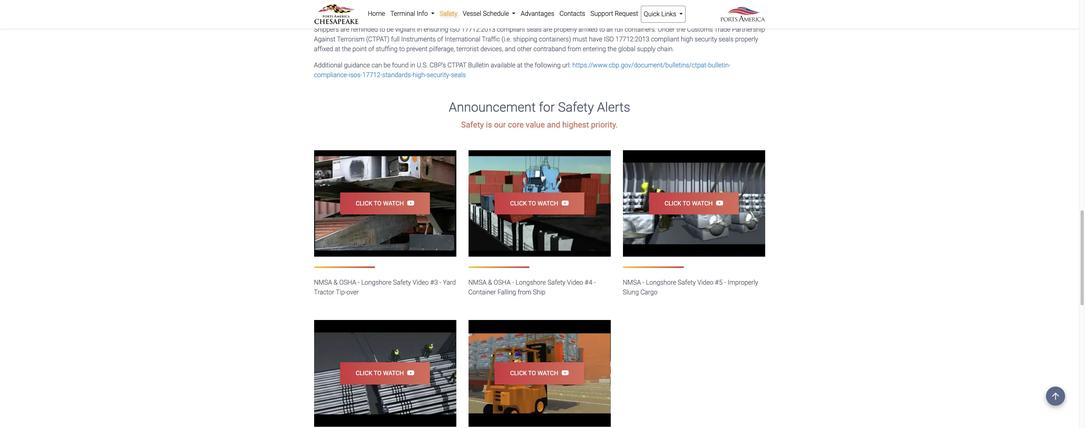 Task type: vqa. For each thing, say whether or not it's contained in the screenshot.
THE LADING
no



Task type: locate. For each thing, give the bounding box(es) containing it.
click to watch for improperly
[[665, 200, 713, 207]]

1 horizontal spatial video
[[567, 279, 583, 287]]

video image
[[314, 150, 456, 257], [469, 150, 611, 257], [623, 150, 765, 257], [314, 320, 456, 427], [469, 320, 611, 427]]

and
[[354, 0, 365, 7], [374, 9, 385, 17], [505, 45, 516, 53], [547, 120, 561, 130]]

1 horizontal spatial longshore
[[516, 279, 546, 287]]

shipping up other on the left of page
[[513, 35, 538, 43]]

youtube image
[[404, 200, 415, 206], [559, 200, 569, 206], [404, 370, 415, 377], [559, 370, 569, 377]]

contacts
[[560, 10, 586, 17]]

video left #3
[[413, 279, 429, 287]]

be left vigilant
[[387, 26, 394, 33]]

compliant up (i.e.
[[497, 26, 525, 33]]

0 vertical spatial affixed
[[682, 0, 701, 7]]

u.s. left "cbp's"
[[417, 61, 428, 69]]

in inside shippers are reminded to be vigilant in ensuring iso 17712:2013 compliant seals are properly affixed to all full containers.  under the customs trade partnership against terrorism (ctpat) full instruments of international traffic (i.e. shipping containers) must have iso 17712:2013 compliant high security seals properly affixed at the point of stuffing to prevent pilferage, terrorist devices, and other contraband from entering the global supply chain.
[[417, 26, 422, 33]]

safety left #5
[[678, 279, 696, 287]]

contraband
[[534, 45, 566, 53]]

1 horizontal spatial high-
[[590, 0, 604, 7]]

seal down protection
[[406, 9, 418, 17]]

17712:2013 inside u.s. customs and border protection recommends shippers ensure an iso 17712:2013 compliant high-security seal is (1) properly affixed to all full (stuffed) container shipments and (2) the seal number is accurately recorded on the shipping instructions prior to transporting the cargo to the terminal.
[[525, 0, 559, 7]]

click for nmsa & osha - longshore safety video #3 - yard tractor tip-over
[[356, 200, 373, 207]]

terrorism
[[337, 35, 365, 43]]

number
[[419, 9, 441, 17]]

are up terrorism
[[341, 26, 350, 33]]

1 vertical spatial customs
[[687, 26, 713, 33]]

full up stuffing
[[391, 35, 400, 43]]

over
[[347, 289, 359, 296]]

0 vertical spatial 17712:2013
[[525, 0, 559, 7]]

iso up 'international'
[[450, 26, 460, 33]]

advantages
[[521, 10, 555, 17]]

17712:2013 up advantages
[[525, 0, 559, 7]]

affixed up have on the right
[[579, 26, 598, 33]]

1 vertical spatial security
[[695, 35, 717, 43]]

video image for #4
[[469, 150, 611, 257]]

support request link
[[588, 6, 641, 22]]

iso right have on the right
[[604, 35, 614, 43]]

1 horizontal spatial u.s.
[[417, 61, 428, 69]]

(1)
[[648, 0, 656, 7]]

0 vertical spatial of
[[438, 35, 443, 43]]

click to watch
[[356, 200, 404, 207], [510, 200, 559, 207], [665, 200, 713, 207], [356, 370, 404, 377], [510, 370, 559, 377]]

all up terminal.
[[710, 0, 716, 7]]

longshore inside the nmsa & osha - longshore safety video #3 - yard tractor tip-over
[[361, 279, 392, 287]]

high- inside u.s. customs and border protection recommends shippers ensure an iso 17712:2013 compliant high-security seal is (1) properly affixed to all full (stuffed) container shipments and (2) the seal number is accurately recorded on the shipping instructions prior to transporting the cargo to the terminal.
[[590, 0, 604, 7]]

& up container
[[488, 279, 492, 287]]

in right found
[[410, 61, 415, 69]]

1 horizontal spatial iso
[[513, 0, 523, 7]]

1 horizontal spatial full
[[615, 26, 623, 33]]

osha inside nmsa & osha - longshore safety video #4 - container falling from ship
[[494, 279, 511, 287]]

1 horizontal spatial are
[[544, 26, 552, 33]]

video inside nmsa & osha - longshore safety video #4 - container falling from ship
[[567, 279, 583, 287]]

video for #4
[[567, 279, 583, 287]]

isos-
[[349, 71, 363, 79]]

click to watch for #4
[[510, 200, 559, 207]]

video left #5
[[698, 279, 714, 287]]

video image for improperly
[[623, 150, 765, 257]]

partnership
[[732, 26, 765, 33]]

- right #4
[[594, 279, 596, 287]]

1 horizontal spatial affixed
[[579, 26, 598, 33]]

1 horizontal spatial nmsa
[[469, 279, 487, 287]]

17712:2013
[[525, 0, 559, 7], [462, 26, 495, 33], [616, 35, 650, 43]]

seals down ctpat
[[451, 71, 466, 79]]

iso inside u.s. customs and border protection recommends shippers ensure an iso 17712:2013 compliant high-security seal is (1) properly affixed to all full (stuffed) container shipments and (2) the seal number is accurately recorded on the shipping instructions prior to transporting the cargo to the terminal.
[[513, 0, 523, 7]]

recorded
[[480, 9, 505, 17]]

go to top image
[[1047, 387, 1066, 406]]

safety left #4
[[548, 279, 566, 287]]

2 horizontal spatial seals
[[719, 35, 734, 43]]

seals down trade
[[719, 35, 734, 43]]

home link
[[365, 6, 388, 22]]

1 vertical spatial u.s.
[[417, 61, 428, 69]]

2 vertical spatial iso
[[604, 35, 614, 43]]

full left the (stuffed)
[[718, 0, 727, 7]]

0 horizontal spatial properly
[[554, 26, 577, 33]]

affixed down the against
[[314, 45, 333, 53]]

watch
[[383, 200, 404, 207], [538, 200, 559, 207], [692, 200, 713, 207], [383, 370, 404, 377], [538, 370, 559, 377]]

safety down recommends
[[440, 10, 458, 17]]

and down (i.e.
[[505, 45, 516, 53]]

from inside nmsa & osha - longshore safety video #4 - container falling from ship
[[518, 289, 532, 296]]

& inside the nmsa & osha - longshore safety video #3 - yard tractor tip-over
[[334, 279, 338, 287]]

must
[[573, 35, 588, 43]]

safety left #3
[[393, 279, 411, 287]]

announcement
[[449, 100, 536, 115]]

0 vertical spatial from
[[568, 45, 581, 53]]

at right available
[[517, 61, 523, 69]]

is left (1)
[[642, 0, 646, 7]]

1 horizontal spatial shippers
[[457, 0, 482, 7]]

1 horizontal spatial is
[[486, 120, 492, 130]]

be
[[387, 26, 394, 33], [384, 61, 391, 69]]

falling
[[498, 289, 516, 296]]

0 horizontal spatial osha
[[339, 279, 356, 287]]

1 video from the left
[[413, 279, 429, 287]]

customs up container
[[327, 0, 353, 7]]

from down must
[[568, 45, 581, 53]]

0 horizontal spatial shippers
[[314, 26, 339, 33]]

2 horizontal spatial full
[[718, 0, 727, 7]]

osha up falling
[[494, 279, 511, 287]]

osha inside the nmsa & osha - longshore safety video #3 - yard tractor tip-over
[[339, 279, 356, 287]]

tip-
[[336, 289, 347, 296]]

video for #3
[[413, 279, 429, 287]]

1 horizontal spatial in
[[417, 26, 422, 33]]

compliant up "contacts"
[[560, 0, 589, 7]]

osha
[[339, 279, 356, 287], [494, 279, 511, 287]]

shippers up the against
[[314, 26, 339, 33]]

pilferage,
[[429, 45, 455, 53]]

transporting
[[609, 9, 644, 17]]

our
[[494, 120, 506, 130]]

1 longshore from the left
[[361, 279, 392, 287]]

full down support request link
[[615, 26, 623, 33]]

and right value
[[547, 120, 561, 130]]

2 vertical spatial full
[[391, 35, 400, 43]]

the down other on the left of page
[[524, 61, 533, 69]]

0 vertical spatial security
[[604, 0, 627, 7]]

0 horizontal spatial is
[[443, 9, 448, 17]]

affixed up terminal.
[[682, 0, 701, 7]]

1 vertical spatial from
[[518, 289, 532, 296]]

security right the 'high'
[[695, 35, 717, 43]]

1 horizontal spatial security
[[695, 35, 717, 43]]

2 longshore from the left
[[516, 279, 546, 287]]

1 vertical spatial seal
[[406, 9, 418, 17]]

and down border
[[374, 9, 385, 17]]

terminal info link
[[388, 6, 437, 22]]

high- inside https://www.cbp.gov/document/bulletins/ctpat-bulletin- compliance-isos-17712-standards-high-security-seals
[[413, 71, 427, 79]]

1 osha from the left
[[339, 279, 356, 287]]

home
[[368, 10, 385, 17]]

1 vertical spatial seals
[[719, 35, 734, 43]]

to
[[703, 0, 708, 7], [602, 9, 608, 17], [674, 9, 680, 17], [380, 26, 385, 33], [600, 26, 605, 33], [399, 45, 405, 53], [374, 200, 382, 207], [528, 200, 536, 207], [683, 200, 691, 207], [374, 370, 382, 377], [528, 370, 536, 377]]

2 horizontal spatial nmsa
[[623, 279, 641, 287]]

5 - from the left
[[643, 279, 645, 287]]

1 horizontal spatial 17712:2013
[[525, 0, 559, 7]]

properly
[[657, 0, 680, 7], [554, 26, 577, 33], [735, 35, 759, 43]]

2 vertical spatial compliant
[[651, 35, 680, 43]]

high- down additional guidance can be found in u.s. cbp's ctpat bulletin available at the following url: on the top of page
[[413, 71, 427, 79]]

watch for improperly
[[692, 200, 713, 207]]

3 longshore from the left
[[646, 279, 677, 287]]

devices,
[[481, 45, 503, 53]]

2 vertical spatial seals
[[451, 71, 466, 79]]

compliant
[[560, 0, 589, 7], [497, 26, 525, 33], [651, 35, 680, 43]]

improperly
[[728, 279, 759, 287]]

17712:2013 up global
[[616, 35, 650, 43]]

shippers up vessel
[[457, 0, 482, 7]]

(ctpat)
[[366, 35, 390, 43]]

0 horizontal spatial compliant
[[497, 26, 525, 33]]

2 & from the left
[[488, 279, 492, 287]]

#4
[[585, 279, 593, 287]]

from left ship
[[518, 289, 532, 296]]

u.s. up container
[[314, 0, 325, 7]]

the down (1)
[[646, 9, 655, 17]]

and up shipments
[[354, 0, 365, 7]]

0 horizontal spatial video
[[413, 279, 429, 287]]

for
[[539, 100, 555, 115]]

security up support request
[[604, 0, 627, 7]]

0 horizontal spatial seals
[[451, 71, 466, 79]]

longshore inside nmsa & osha - longshore safety video #4 - container falling from ship
[[516, 279, 546, 287]]

at
[[335, 45, 340, 53], [517, 61, 523, 69]]

0 vertical spatial in
[[417, 26, 422, 33]]

0 vertical spatial customs
[[327, 0, 353, 7]]

0 horizontal spatial are
[[341, 26, 350, 33]]

shippers
[[457, 0, 482, 7], [314, 26, 339, 33]]

1 horizontal spatial all
[[710, 0, 716, 7]]

of
[[438, 35, 443, 43], [369, 45, 374, 53]]

& up tip-
[[334, 279, 338, 287]]

1 horizontal spatial compliant
[[560, 0, 589, 7]]

containers)
[[539, 35, 571, 43]]

terrorist
[[457, 45, 479, 53]]

customs inside shippers are reminded to be vigilant in ensuring iso 17712:2013 compliant seals are properly affixed to all full containers.  under the customs trade partnership against terrorism (ctpat) full instruments of international traffic (i.e. shipping containers) must have iso 17712:2013 compliant high security seals properly affixed at the point of stuffing to prevent pilferage, terrorist devices, and other contraband from entering the global supply chain.
[[687, 26, 713, 33]]

3 video from the left
[[698, 279, 714, 287]]

0 vertical spatial u.s.
[[314, 0, 325, 7]]

osha for tractor
[[339, 279, 356, 287]]

of right point on the top of the page
[[369, 45, 374, 53]]

2 nmsa from the left
[[469, 279, 487, 287]]

compliant inside u.s. customs and border protection recommends shippers ensure an iso 17712:2013 compliant high-security seal is (1) properly affixed to all full (stuffed) container shipments and (2) the seal number is accurately recorded on the shipping instructions prior to transporting the cargo to the terminal.
[[560, 0, 589, 7]]

compliant up chain.
[[651, 35, 680, 43]]

0 horizontal spatial of
[[369, 45, 374, 53]]

seals inside https://www.cbp.gov/document/bulletins/ctpat-bulletin- compliance-isos-17712-standards-high-security-seals
[[451, 71, 466, 79]]

0 vertical spatial be
[[387, 26, 394, 33]]

1 horizontal spatial customs
[[687, 26, 713, 33]]

2 osha from the left
[[494, 279, 511, 287]]

0 horizontal spatial longshore
[[361, 279, 392, 287]]

video
[[413, 279, 429, 287], [567, 279, 583, 287], [698, 279, 714, 287]]

1 nmsa from the left
[[314, 279, 332, 287]]

video inside nmsa - longshore safety video #5 - improperly slung cargo
[[698, 279, 714, 287]]

links
[[662, 10, 677, 18]]

in
[[417, 26, 422, 33], [410, 61, 415, 69]]

2 horizontal spatial 17712:2013
[[616, 35, 650, 43]]

2 horizontal spatial video
[[698, 279, 714, 287]]

seal up transporting
[[628, 0, 640, 7]]

2 horizontal spatial compliant
[[651, 35, 680, 43]]

1 vertical spatial all
[[607, 26, 613, 33]]

1 horizontal spatial seal
[[628, 0, 640, 7]]

the up the 'high'
[[677, 26, 686, 33]]

1 & from the left
[[334, 279, 338, 287]]

of up pilferage, at the left top of the page
[[438, 35, 443, 43]]

nmsa inside the nmsa & osha - longshore safety video #3 - yard tractor tip-over
[[314, 279, 332, 287]]

security
[[604, 0, 627, 7], [695, 35, 717, 43]]

video left #4
[[567, 279, 583, 287]]

stuffing
[[376, 45, 398, 53]]

quick links
[[644, 10, 678, 18]]

1 vertical spatial properly
[[554, 26, 577, 33]]

- right #3
[[440, 279, 442, 287]]

- up 'cargo'
[[643, 279, 645, 287]]

1 horizontal spatial properly
[[657, 0, 680, 7]]

properly up containers)
[[554, 26, 577, 33]]

0 vertical spatial full
[[718, 0, 727, 7]]

1 are from the left
[[341, 26, 350, 33]]

1 vertical spatial shippers
[[314, 26, 339, 33]]

are up containers)
[[544, 26, 552, 33]]

1 vertical spatial of
[[369, 45, 374, 53]]

click to watch link for #3
[[340, 193, 430, 215]]

at down the against
[[335, 45, 340, 53]]

high- up 'prior'
[[590, 0, 604, 7]]

2 horizontal spatial properly
[[735, 35, 759, 43]]

0 vertical spatial shipping
[[526, 9, 551, 17]]

0 vertical spatial is
[[642, 0, 646, 7]]

0 vertical spatial compliant
[[560, 0, 589, 7]]

6 - from the left
[[725, 279, 726, 287]]

https://www.cbp.gov/document/bulletins/ctpat-bulletin- compliance-isos-17712-standards-high-security-seals
[[314, 61, 731, 79]]

0 horizontal spatial seal
[[406, 9, 418, 17]]

supply
[[637, 45, 656, 53]]

0 horizontal spatial &
[[334, 279, 338, 287]]

1 vertical spatial at
[[517, 61, 523, 69]]

1 horizontal spatial &
[[488, 279, 492, 287]]

1 vertical spatial full
[[615, 26, 623, 33]]

nmsa up tractor
[[314, 279, 332, 287]]

compliance-
[[314, 71, 349, 79]]

1 vertical spatial shipping
[[513, 35, 538, 43]]

all down support request link
[[607, 26, 613, 33]]

0 horizontal spatial all
[[607, 26, 613, 33]]

point
[[353, 45, 367, 53]]

2 video from the left
[[567, 279, 583, 287]]

nmsa inside nmsa - longshore safety video #5 - improperly slung cargo
[[623, 279, 641, 287]]

is down recommends
[[443, 9, 448, 17]]

0 vertical spatial at
[[335, 45, 340, 53]]

nmsa inside nmsa & osha - longshore safety video #4 - container falling from ship
[[469, 279, 487, 287]]

& inside nmsa & osha - longshore safety video #4 - container falling from ship
[[488, 279, 492, 287]]

- up over
[[358, 279, 360, 287]]

0 horizontal spatial high-
[[413, 71, 427, 79]]

customs up the 'high'
[[687, 26, 713, 33]]

value
[[526, 120, 545, 130]]

nmsa up container
[[469, 279, 487, 287]]

0 horizontal spatial u.s.
[[314, 0, 325, 7]]

0 horizontal spatial affixed
[[314, 45, 333, 53]]

& for tractor
[[334, 279, 338, 287]]

longshore for over
[[361, 279, 392, 287]]

u.s.
[[314, 0, 325, 7], [417, 61, 428, 69]]

nmsa up slung
[[623, 279, 641, 287]]

- right #5
[[725, 279, 726, 287]]

osha for falling
[[494, 279, 511, 287]]

3 nmsa from the left
[[623, 279, 641, 287]]

safety inside nmsa - longshore safety video #5 - improperly slung cargo
[[678, 279, 696, 287]]

1 vertical spatial affixed
[[579, 26, 598, 33]]

properly down partnership
[[735, 35, 759, 43]]

1 vertical spatial in
[[410, 61, 415, 69]]

- up falling
[[512, 279, 514, 287]]

ensuring
[[424, 26, 448, 33]]

slung
[[623, 289, 639, 296]]

0 horizontal spatial iso
[[450, 26, 460, 33]]

video inside the nmsa & osha - longshore safety video #3 - yard tractor tip-over
[[413, 279, 429, 287]]

2 horizontal spatial iso
[[604, 35, 614, 43]]

in up instruments
[[417, 26, 422, 33]]

2 horizontal spatial affixed
[[682, 0, 701, 7]]

1 vertical spatial high-
[[413, 71, 427, 79]]

seals down advantages "link" in the top of the page
[[527, 26, 542, 33]]

0 vertical spatial high-
[[590, 0, 604, 7]]

17712:2013 up traffic
[[462, 26, 495, 33]]

1 horizontal spatial from
[[568, 45, 581, 53]]

seal
[[628, 0, 640, 7], [406, 9, 418, 17]]

prevent
[[407, 45, 428, 53]]

0 vertical spatial shippers
[[457, 0, 482, 7]]

shipping up shippers are reminded to be vigilant in ensuring iso 17712:2013 compliant seals are properly affixed to all full containers.  under the customs trade partnership against terrorism (ctpat) full instruments of international traffic (i.e. shipping containers) must have iso 17712:2013 compliant high security seals properly affixed at the point of stuffing to prevent pilferage, terrorist devices, and other contraband from entering the global supply chain.
[[526, 9, 551, 17]]

2 horizontal spatial longshore
[[646, 279, 677, 287]]

2 vertical spatial is
[[486, 120, 492, 130]]

properly up links
[[657, 0, 680, 7]]

customs
[[327, 0, 353, 7], [687, 26, 713, 33]]

available
[[491, 61, 516, 69]]

1 horizontal spatial osha
[[494, 279, 511, 287]]

click to watch link for improperly
[[649, 193, 739, 215]]

osha up over
[[339, 279, 356, 287]]

high-
[[590, 0, 604, 7], [413, 71, 427, 79]]

iso right an
[[513, 0, 523, 7]]

following
[[535, 61, 561, 69]]

0 horizontal spatial 17712:2013
[[462, 26, 495, 33]]

is left our
[[486, 120, 492, 130]]

be right can
[[384, 61, 391, 69]]

0 vertical spatial all
[[710, 0, 716, 7]]

all
[[710, 0, 716, 7], [607, 26, 613, 33]]

vessel schedule link
[[460, 6, 518, 22]]

click for nmsa - longshore safety video #5 - improperly slung cargo
[[665, 200, 682, 207]]

video image for #3
[[314, 150, 456, 257]]

safety inside the nmsa & osha - longshore safety video #3 - yard tractor tip-over
[[393, 279, 411, 287]]

shipping
[[526, 9, 551, 17], [513, 35, 538, 43]]

1 horizontal spatial seals
[[527, 26, 542, 33]]

schedule
[[483, 10, 509, 17]]



Task type: describe. For each thing, give the bounding box(es) containing it.
the right on
[[516, 9, 525, 17]]

vessel schedule
[[463, 10, 511, 17]]

reminded
[[351, 26, 378, 33]]

2 - from the left
[[440, 279, 442, 287]]

nmsa & osha - longshore safety video #3 - yard tractor tip-over
[[314, 279, 456, 296]]

additional guidance can be found in u.s. cbp's ctpat bulletin available at the following url:
[[314, 61, 573, 69]]

all inside u.s. customs and border protection recommends shippers ensure an iso 17712:2013 compliant high-security seal is (1) properly affixed to all full (stuffed) container shipments and (2) the seal number is accurately recorded on the shipping instructions prior to transporting the cargo to the terminal.
[[710, 0, 716, 7]]

yard
[[443, 279, 456, 287]]

chain.
[[657, 45, 674, 53]]

alerts
[[597, 100, 631, 115]]

affixed inside u.s. customs and border protection recommends shippers ensure an iso 17712:2013 compliant high-security seal is (1) properly affixed to all full (stuffed) container shipments and (2) the seal number is accurately recorded on the shipping instructions prior to transporting the cargo to the terminal.
[[682, 0, 701, 7]]

vessel
[[463, 10, 482, 17]]

2 vertical spatial affixed
[[314, 45, 333, 53]]

u.s. inside u.s. customs and border protection recommends shippers ensure an iso 17712:2013 compliant high-security seal is (1) properly affixed to all full (stuffed) container shipments and (2) the seal number is accurately recorded on the shipping instructions prior to transporting the cargo to the terminal.
[[314, 0, 325, 7]]

ship
[[533, 289, 546, 296]]

container
[[314, 9, 341, 17]]

2 are from the left
[[544, 26, 552, 33]]

1 vertical spatial 17712:2013
[[462, 26, 495, 33]]

https://www.cbp.gov/document/bulletins/ctpat-bulletin- compliance-isos-17712-standards-high-security-seals link
[[314, 61, 731, 79]]

youtube image
[[713, 200, 724, 206]]

trade
[[715, 26, 731, 33]]

the left global
[[608, 45, 617, 53]]

2 vertical spatial 17712:2013
[[616, 35, 650, 43]]

international
[[445, 35, 481, 43]]

3 - from the left
[[512, 279, 514, 287]]

instruments
[[401, 35, 436, 43]]

1 horizontal spatial of
[[438, 35, 443, 43]]

have
[[589, 35, 603, 43]]

url:
[[562, 61, 571, 69]]

bulletin-
[[709, 61, 731, 69]]

core
[[508, 120, 524, 130]]

cbp's
[[430, 61, 446, 69]]

terminal info
[[390, 10, 430, 17]]

other
[[517, 45, 532, 53]]

full inside u.s. customs and border protection recommends shippers ensure an iso 17712:2013 compliant high-security seal is (1) properly affixed to all full (stuffed) container shipments and (2) the seal number is accurately recorded on the shipping instructions prior to transporting the cargo to the terminal.
[[718, 0, 727, 7]]

protection
[[387, 0, 416, 7]]

terminal
[[390, 10, 415, 17]]

shippers inside shippers are reminded to be vigilant in ensuring iso 17712:2013 compliant seals are properly affixed to all full containers.  under the customs trade partnership against terrorism (ctpat) full instruments of international traffic (i.e. shipping containers) must have iso 17712:2013 compliant high security seals properly affixed at the point of stuffing to prevent pilferage, terrorist devices, and other contraband from entering the global supply chain.
[[314, 26, 339, 33]]

security inside u.s. customs and border protection recommends shippers ensure an iso 17712:2013 compliant high-security seal is (1) properly affixed to all full (stuffed) container shipments and (2) the seal number is accurately recorded on the shipping instructions prior to transporting the cargo to the terminal.
[[604, 0, 627, 7]]

border
[[367, 0, 385, 7]]

additional
[[314, 61, 343, 69]]

security inside shippers are reminded to be vigilant in ensuring iso 17712:2013 compliant seals are properly affixed to all full containers.  under the customs trade partnership against terrorism (ctpat) full instruments of international traffic (i.e. shipping containers) must have iso 17712:2013 compliant high security seals properly affixed at the point of stuffing to prevent pilferage, terrorist devices, and other contraband from entering the global supply chain.
[[695, 35, 717, 43]]

safety inside nmsa & osha - longshore safety video #4 - container falling from ship
[[548, 279, 566, 287]]

info
[[417, 10, 428, 17]]

at inside shippers are reminded to be vigilant in ensuring iso 17712:2013 compliant seals are properly affixed to all full containers.  under the customs trade partnership against terrorism (ctpat) full instruments of international traffic (i.e. shipping containers) must have iso 17712:2013 compliant high security seals properly affixed at the point of stuffing to prevent pilferage, terrorist devices, and other contraband from entering the global supply chain.
[[335, 45, 340, 53]]

(2)
[[386, 9, 394, 17]]

highest
[[563, 120, 589, 130]]

safety up the highest on the right
[[558, 100, 594, 115]]

the down terrorism
[[342, 45, 351, 53]]

nmsa - longshore safety video #5 - improperly slung cargo
[[623, 279, 759, 296]]

be inside shippers are reminded to be vigilant in ensuring iso 17712:2013 compliant seals are properly affixed to all full containers.  under the customs trade partnership against terrorism (ctpat) full instruments of international traffic (i.e. shipping containers) must have iso 17712:2013 compliant high security seals properly affixed at the point of stuffing to prevent pilferage, terrorist devices, and other contraband from entering the global supply chain.
[[387, 26, 394, 33]]

cargo
[[656, 9, 673, 17]]

prior
[[587, 9, 600, 17]]

an
[[505, 0, 512, 7]]

traffic
[[482, 35, 500, 43]]

vigilant
[[395, 26, 416, 33]]

terminal.
[[692, 9, 717, 17]]

0 horizontal spatial full
[[391, 35, 400, 43]]

properly inside u.s. customs and border protection recommends shippers ensure an iso 17712:2013 compliant high-security seal is (1) properly affixed to all full (stuffed) container shipments and (2) the seal number is accurately recorded on the shipping instructions prior to transporting the cargo to the terminal.
[[657, 0, 680, 7]]

longshore inside nmsa - longshore safety video #5 - improperly slung cargo
[[646, 279, 677, 287]]

click for nmsa & osha - longshore safety video #4 - container falling from ship
[[510, 200, 527, 207]]

against
[[314, 35, 336, 43]]

and inside shippers are reminded to be vigilant in ensuring iso 17712:2013 compliant seals are properly affixed to all full containers.  under the customs trade partnership against terrorism (ctpat) full instruments of international traffic (i.e. shipping containers) must have iso 17712:2013 compliant high security seals properly affixed at the point of stuffing to prevent pilferage, terrorist devices, and other contraband from entering the global supply chain.
[[505, 45, 516, 53]]

nmsa for nmsa & osha - longshore safety video #4 - container falling from ship
[[469, 279, 487, 287]]

shipments
[[342, 9, 372, 17]]

advantages link
[[518, 6, 557, 22]]

nmsa for nmsa & osha - longshore safety video #3 - yard tractor tip-over
[[314, 279, 332, 287]]

1 vertical spatial compliant
[[497, 26, 525, 33]]

the down protection
[[396, 9, 405, 17]]

shipping inside u.s. customs and border protection recommends shippers ensure an iso 17712:2013 compliant high-security seal is (1) properly affixed to all full (stuffed) container shipments and (2) the seal number is accurately recorded on the shipping instructions prior to transporting the cargo to the terminal.
[[526, 9, 551, 17]]

security-
[[427, 71, 451, 79]]

shipping inside shippers are reminded to be vigilant in ensuring iso 17712:2013 compliant seals are properly affixed to all full containers.  under the customs trade partnership against terrorism (ctpat) full instruments of international traffic (i.e. shipping containers) must have iso 17712:2013 compliant high security seals properly affixed at the point of stuffing to prevent pilferage, terrorist devices, and other contraband from entering the global supply chain.
[[513, 35, 538, 43]]

#3
[[430, 279, 438, 287]]

all inside shippers are reminded to be vigilant in ensuring iso 17712:2013 compliant seals are properly affixed to all full containers.  under the customs trade partnership against terrorism (ctpat) full instruments of international traffic (i.e. shipping containers) must have iso 17712:2013 compliant high security seals properly affixed at the point of stuffing to prevent pilferage, terrorist devices, and other contraband from entering the global supply chain.
[[607, 26, 613, 33]]

request
[[615, 10, 638, 17]]

the right links
[[681, 9, 690, 17]]

recommends
[[418, 0, 456, 7]]

found
[[392, 61, 409, 69]]

high
[[681, 35, 693, 43]]

(i.e.
[[502, 35, 512, 43]]

can
[[372, 61, 382, 69]]

quick
[[644, 10, 660, 18]]

under
[[658, 26, 675, 33]]

entering
[[583, 45, 606, 53]]

1 vertical spatial be
[[384, 61, 391, 69]]

shippers inside u.s. customs and border protection recommends shippers ensure an iso 17712:2013 compliant high-security seal is (1) properly affixed to all full (stuffed) container shipments and (2) the seal number is accurately recorded on the shipping instructions prior to transporting the cargo to the terminal.
[[457, 0, 482, 7]]

1 - from the left
[[358, 279, 360, 287]]

support
[[591, 10, 613, 17]]

1 vertical spatial is
[[443, 9, 448, 17]]

customs inside u.s. customs and border protection recommends shippers ensure an iso 17712:2013 compliant high-security seal is (1) properly affixed to all full (stuffed) container shipments and (2) the seal number is accurately recorded on the shipping instructions prior to transporting the cargo to the terminal.
[[327, 0, 353, 7]]

4 - from the left
[[594, 279, 596, 287]]

accurately
[[449, 9, 479, 17]]

cargo
[[641, 289, 658, 296]]

2 vertical spatial properly
[[735, 35, 759, 43]]

& for falling
[[488, 279, 492, 287]]

click to watch link for #4
[[495, 193, 585, 215]]

shippers are reminded to be vigilant in ensuring iso 17712:2013 compliant seals are properly affixed to all full containers.  under the customs trade partnership against terrorism (ctpat) full instruments of international traffic (i.e. shipping containers) must have iso 17712:2013 compliant high security seals properly affixed at the point of stuffing to prevent pilferage, terrorist devices, and other contraband from entering the global supply chain.
[[314, 26, 765, 53]]

watch for #3
[[383, 200, 404, 207]]

bulletin
[[468, 61, 489, 69]]

priority.
[[591, 120, 618, 130]]

safety is our core value and highest priority.
[[461, 120, 618, 130]]

announcement for safety alerts
[[449, 100, 631, 115]]

ctpat
[[448, 61, 467, 69]]

safety down announcement
[[461, 120, 484, 130]]

tractor
[[314, 289, 334, 296]]

click to watch for #3
[[356, 200, 404, 207]]

2 horizontal spatial is
[[642, 0, 646, 7]]

nmsa for nmsa - longshore safety video #5 - improperly slung cargo
[[623, 279, 641, 287]]

0 vertical spatial seals
[[527, 26, 542, 33]]

containers.
[[625, 26, 657, 33]]

from inside shippers are reminded to be vigilant in ensuring iso 17712:2013 compliant seals are properly affixed to all full containers.  under the customs trade partnership against terrorism (ctpat) full instruments of international traffic (i.e. shipping containers) must have iso 17712:2013 compliant high security seals properly affixed at the point of stuffing to prevent pilferage, terrorist devices, and other contraband from entering the global supply chain.
[[568, 45, 581, 53]]

0 vertical spatial seal
[[628, 0, 640, 7]]

contacts link
[[557, 6, 588, 22]]

u.s. customs and border protection recommends shippers ensure an iso 17712:2013 compliant high-security seal is (1) properly affixed to all full (stuffed) container shipments and (2) the seal number is accurately recorded on the shipping instructions prior to transporting the cargo to the terminal.
[[314, 0, 753, 17]]

quick links link
[[641, 6, 686, 23]]

on
[[507, 9, 514, 17]]

0 horizontal spatial in
[[410, 61, 415, 69]]

longshore for ship
[[516, 279, 546, 287]]

#5
[[715, 279, 723, 287]]

ensure
[[484, 0, 503, 7]]

global
[[618, 45, 636, 53]]

support request
[[591, 10, 638, 17]]

guidance
[[344, 61, 370, 69]]

watch for #4
[[538, 200, 559, 207]]



